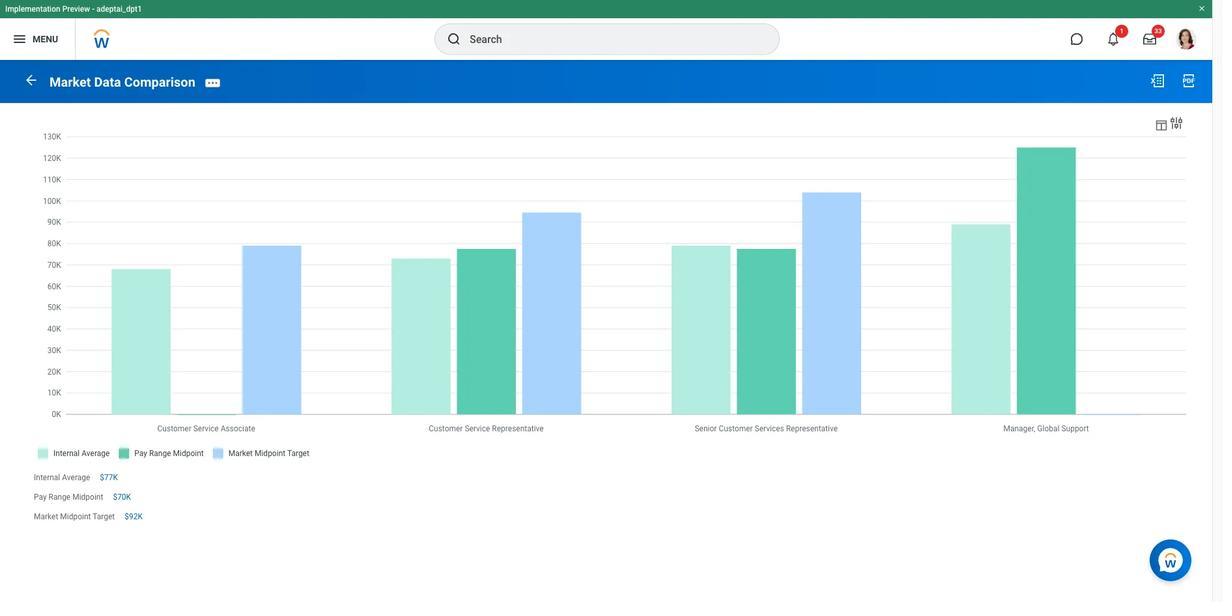 Task type: locate. For each thing, give the bounding box(es) containing it.
implementation
[[5, 5, 60, 14]]

configure and view chart data image down view printable version (pdf) image
[[1169, 115, 1185, 131]]

market midpoint target
[[34, 512, 115, 521]]

-
[[92, 5, 95, 14]]

justify image
[[12, 31, 27, 47]]

view printable version (pdf) image
[[1181, 73, 1197, 89]]

notifications large image
[[1107, 33, 1120, 46]]

midpoint down pay range midpoint
[[60, 512, 91, 521]]

market down pay
[[34, 512, 58, 521]]

1 vertical spatial market
[[34, 512, 58, 521]]

0 vertical spatial market
[[50, 74, 91, 90]]

market for market midpoint target
[[34, 512, 58, 521]]

menu button
[[0, 18, 75, 60]]

configure and view chart data image
[[1169, 115, 1185, 131], [1155, 118, 1169, 132]]

pay
[[34, 492, 47, 502]]

market
[[50, 74, 91, 90], [34, 512, 58, 521]]

previous page image
[[23, 72, 39, 88]]

33
[[1155, 27, 1162, 35]]

0 vertical spatial midpoint
[[72, 492, 103, 502]]

1
[[1120, 27, 1124, 35]]

comparison
[[124, 74, 195, 90]]

search image
[[446, 31, 462, 47]]

33 button
[[1136, 25, 1165, 53]]

configure and view chart data image down export to excel icon at the top of the page
[[1155, 118, 1169, 132]]

$92k
[[125, 512, 143, 521]]

midpoint down average
[[72, 492, 103, 502]]

market left data on the left top
[[50, 74, 91, 90]]

market for market data comparison
[[50, 74, 91, 90]]

data
[[94, 74, 121, 90]]

average
[[62, 473, 90, 482]]

midpoint
[[72, 492, 103, 502], [60, 512, 91, 521]]

market data comparison
[[50, 74, 195, 90]]



Task type: describe. For each thing, give the bounding box(es) containing it.
$77k
[[100, 473, 118, 482]]

$70k button
[[113, 492, 133, 502]]

1 button
[[1099, 25, 1128, 53]]

internal average
[[34, 473, 90, 482]]

menu banner
[[0, 0, 1213, 60]]

preview
[[62, 5, 90, 14]]

target
[[93, 512, 115, 521]]

Search Workday  search field
[[470, 25, 753, 53]]

profile logan mcneil image
[[1176, 29, 1197, 52]]

adeptai_dpt1
[[96, 5, 142, 14]]

market data comparison main content
[[0, 60, 1213, 549]]

$70k
[[113, 492, 131, 502]]

market data comparison link
[[50, 74, 195, 90]]

internal
[[34, 473, 60, 482]]

$77k button
[[100, 472, 120, 483]]

range
[[49, 492, 71, 502]]

1 vertical spatial midpoint
[[60, 512, 91, 521]]

export to excel image
[[1150, 73, 1166, 89]]

pay range midpoint
[[34, 492, 103, 502]]

close environment banner image
[[1198, 5, 1206, 12]]

implementation preview -   adeptai_dpt1
[[5, 5, 142, 14]]

menu
[[33, 34, 58, 44]]

$92k button
[[125, 511, 145, 522]]

inbox large image
[[1143, 33, 1157, 46]]



Task type: vqa. For each thing, say whether or not it's contained in the screenshot.
the Market corresponding to Market Midpoint Target
yes



